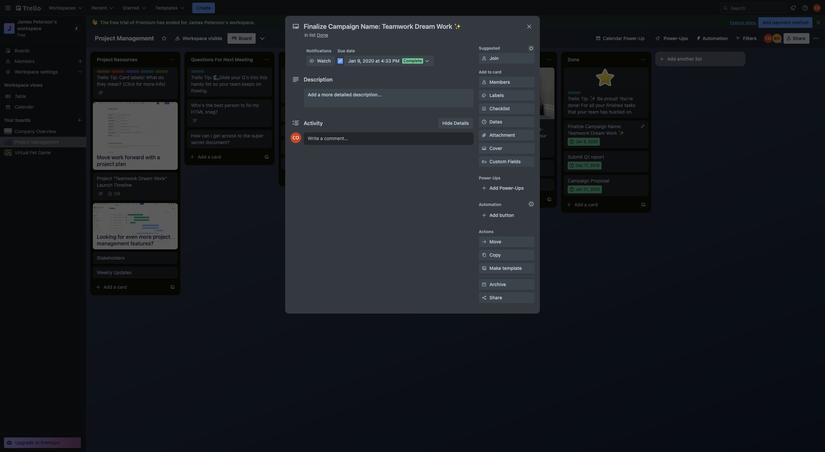 Task type: locate. For each thing, give the bounding box(es) containing it.
company
[[15, 129, 35, 134]]

1 vertical spatial design
[[285, 109, 298, 114]]

team left keeps
[[230, 81, 241, 87]]

2 horizontal spatial tasks
[[624, 102, 636, 108]]

team inside trello tip trello tip: 🌊slide your q's into this handy list so your team keeps on flowing.
[[230, 81, 241, 87]]

sm image for join
[[481, 55, 487, 62]]

color: sky, title: "trello tip" element
[[141, 70, 158, 75], [191, 70, 209, 75], [285, 70, 303, 75], [568, 92, 586, 96], [474, 122, 491, 127]]

on left what
[[317, 88, 323, 94]]

team inside trello tip trello tip: ✨ be proud! you're done! for all your finished tasks that your team has hustled on.
[[588, 109, 599, 115]]

sm image left labels
[[481, 92, 487, 99]]

tip: up the issues
[[487, 126, 495, 132]]

0 horizontal spatial for
[[136, 81, 142, 87]]

1 vertical spatial 9,
[[583, 139, 587, 144]]

tip for trello tip: 🌊slide your q's into this handy list so your team keeps on flowing.
[[203, 70, 209, 75]]

color: orange, title: "one more step" element
[[285, 142, 298, 145], [474, 163, 487, 166]]

1 vertical spatial dream
[[138, 176, 153, 181]]

✨ inside trello tip trello tip: ✨ be proud! you're done! for all your finished tasks that your team has hustled on.
[[590, 96, 596, 101]]

campaign inside finalize campaign name: teamwork dream work ✨
[[585, 124, 607, 129]]

Mark due date as complete checkbox
[[338, 58, 343, 64]]

finished
[[606, 102, 623, 108]]

add down weekly
[[103, 284, 112, 290]]

0 horizontal spatial so
[[213, 81, 218, 87]]

approval
[[490, 182, 509, 188]]

tip: for handy
[[204, 75, 212, 80]]

a left what
[[318, 92, 320, 97]]

1 vertical spatial team
[[300, 109, 310, 114]]

splash
[[496, 126, 510, 132]]

✨ inside finalize campaign name: teamwork dream work ✨
[[618, 130, 624, 136]]

color: purple, title: "design team" element
[[126, 70, 151, 75], [285, 109, 310, 114]]

sm image for checklist
[[481, 105, 487, 112]]

team left banner
[[300, 109, 310, 114]]

your down redtape- on the right top of the page
[[537, 133, 547, 139]]

1 horizontal spatial members link
[[479, 77, 535, 88]]

that up one
[[392, 81, 400, 87]]

is
[[318, 75, 321, 80]]

tasks inside trello tip: 💬for those in-between tasks that are almost done but also awaiting one last step.
[[379, 81, 391, 87]]

0 horizontal spatial design
[[126, 70, 139, 75]]

0 horizontal spatial james
[[17, 19, 32, 25]]

members up labels
[[489, 79, 510, 85]]

person
[[225, 102, 239, 108]]

0 vertical spatial ✨
[[590, 96, 596, 101]]

color: orange, title: "one more step" element up freelancer
[[474, 163, 487, 166]]

complete
[[403, 58, 422, 63]]

hide details
[[442, 120, 469, 126]]

add payment method
[[762, 20, 808, 25]]

banner containing 👋
[[86, 16, 825, 29]]

watch button
[[306, 56, 335, 66]]

sm image left copy
[[481, 252, 487, 259]]

workspace for workspace visible
[[183, 35, 207, 41]]

custom fields
[[489, 159, 521, 164]]

2 horizontal spatial christina overa (christinaovera) image
[[813, 4, 821, 12]]

1 horizontal spatial management
[[117, 35, 154, 42]]

2 vertical spatial 2020
[[590, 187, 600, 192]]

sm image for watch
[[308, 58, 315, 64]]

power-ups
[[664, 35, 688, 41], [479, 176, 500, 181]]

tasks up who's
[[285, 81, 296, 87]]

when
[[345, 88, 356, 94]]

dream left the work
[[591, 130, 605, 136]]

can
[[345, 81, 353, 87], [202, 133, 210, 139]]

move link
[[479, 237, 535, 247]]

0 vertical spatial 2020
[[363, 58, 374, 64]]

jan inside checkbox
[[576, 187, 582, 192]]

be
[[597, 96, 603, 101]]

2020 down finalize campaign name: teamwork dream work ✨
[[588, 139, 598, 144]]

tip: up live
[[298, 75, 306, 80]]

so down the 🌊slide
[[213, 81, 218, 87]]

sm image up "join" link in the top right of the page
[[528, 45, 535, 52]]

1 vertical spatial project management
[[15, 139, 59, 145]]

your
[[4, 117, 14, 123]]

members link up labels link
[[479, 77, 535, 88]]

wave image
[[92, 20, 97, 26]]

0 vertical spatial for
[[181, 20, 187, 25]]

can inside the how can i get access to the super secret document?
[[202, 133, 210, 139]]

power-ups up budget approval
[[479, 176, 500, 181]]

0 horizontal spatial on
[[256, 81, 261, 87]]

share button down the archive link
[[479, 293, 535, 303]]

can left i
[[202, 133, 210, 139]]

1 horizontal spatial james
[[188, 20, 203, 25]]

a down weekly updates
[[113, 284, 116, 290]]

add left the payment
[[762, 20, 771, 25]]

edit card image
[[640, 124, 645, 129]]

team
[[230, 81, 241, 87], [333, 81, 344, 87], [588, 109, 599, 115], [474, 140, 484, 145]]

join link
[[479, 53, 535, 64]]

tip: inside trello tip: 💬for those in-between tasks that are almost done but also awaiting one last step.
[[392, 75, 400, 80]]

1 vertical spatial ups
[[493, 176, 500, 181]]

4:33
[[381, 58, 391, 64]]

0 vertical spatial premium
[[136, 20, 155, 25]]

2020 right 31,
[[590, 187, 600, 192]]

add inside add payment method button
[[762, 20, 771, 25]]

share down method
[[793, 35, 805, 41]]

0 horizontal spatial has
[[157, 20, 165, 25]]

so inside trello tip trello tip: 🌊slide your q's into this handy list so your team keeps on flowing.
[[213, 81, 218, 87]]

0 horizontal spatial workspace
[[17, 26, 41, 31]]

0 horizontal spatial ✨
[[590, 96, 596, 101]]

tip inside trello tip trello tip: splash those redtape- heavy issues that are slowing your team down here.
[[485, 122, 491, 127]]

tip: inside trello tip trello tip: this is where assigned tasks live so that your team can see who's working on what and when it's due.
[[298, 75, 306, 80]]

1 horizontal spatial can
[[345, 81, 353, 87]]

jan left 31,
[[576, 187, 582, 192]]

2020 for jan 31, 2020
[[590, 187, 600, 192]]

2 vertical spatial the
[[301, 161, 308, 166]]

trello tip trello tip: this is where assigned tasks live so that your team can see who's working on what and when it's due.
[[285, 70, 361, 100]]

2020 for jan 9, 2020 at 4:33 pm
[[363, 58, 374, 64]]

1 horizontal spatial color: orange, title: "one more step" element
[[474, 163, 487, 166]]

team inside trello tip trello tip: this is where assigned tasks live so that your team can see who's working on what and when it's due.
[[333, 81, 344, 87]]

0 vertical spatial dream
[[591, 130, 605, 136]]

1 vertical spatial jan
[[576, 139, 582, 144]]

add a card down budget approval
[[480, 197, 504, 202]]

management down 'of'
[[117, 35, 154, 42]]

trello tip trello tip: 🌊slide your q's into this handy list so your team keeps on flowing.
[[191, 70, 267, 94]]

tip: inside trello tip trello tip: splash those redtape- heavy issues that are slowing your team down here.
[[487, 126, 495, 132]]

your left q's
[[231, 75, 241, 80]]

overview
[[36, 129, 56, 134]]

project down the
[[95, 35, 115, 42]]

add right budget
[[489, 185, 498, 191]]

that inside trello tip trello tip: splash those redtape- heavy issues that are slowing your team down here.
[[502, 133, 511, 139]]

sm image inside watch button
[[308, 58, 315, 64]]

Jan 31, 2020 checkbox
[[568, 186, 602, 194]]

premium right upgrade at the left of page
[[41, 440, 60, 446]]

list right "another"
[[695, 56, 702, 62]]

0 vertical spatial color: orange, title: "one more step" element
[[285, 142, 298, 145]]

for inside trello tip: card labels! what do they mean? (click for more info)
[[136, 81, 142, 87]]

1 sketch from the top
[[285, 113, 300, 119]]

tasks up on.
[[624, 102, 636, 108]]

2 vertical spatial christina overa (christinaovera) image
[[290, 133, 301, 143]]

0 vertical spatial members
[[15, 58, 35, 64]]

notifications
[[306, 48, 331, 53]]

members for right members link
[[489, 79, 510, 85]]

share
[[793, 35, 805, 41], [489, 295, 502, 301]]

members down boards
[[15, 58, 35, 64]]

project for the project "teamwork dream work" launch timeline link
[[97, 176, 112, 181]]

awaiting
[[379, 88, 397, 94]]

i
[[211, 133, 212, 139]]

pet
[[30, 150, 37, 156]]

project management
[[95, 35, 154, 42], [15, 139, 59, 145]]

0 vertical spatial members link
[[0, 56, 86, 67]]

tip inside trello tip trello tip: 🌊slide your q's into this handy list so your team keeps on flowing.
[[203, 70, 209, 75]]

.
[[254, 20, 255, 25]]

sm image down down
[[481, 145, 487, 152]]

9, inside jan 9, 2020 checkbox
[[583, 139, 587, 144]]

9,
[[357, 58, 361, 64], [583, 139, 587, 144]]

calendar for calendar power-up
[[603, 35, 622, 41]]

1 vertical spatial for
[[136, 81, 142, 87]]

color: sky, title: "trello tip" element for trello tip: ✨ be proud! you're done! for all your finished tasks that your team has hustled on.
[[568, 92, 586, 96]]

ended
[[166, 20, 180, 25]]

a inside add a more detailed description… link
[[318, 92, 320, 97]]

that down is
[[313, 81, 321, 87]]

a
[[318, 92, 320, 97], [396, 145, 399, 151], [208, 154, 210, 160], [490, 197, 493, 202], [584, 202, 587, 208], [113, 284, 116, 290]]

issues
[[487, 133, 501, 139]]

workspace up board link
[[229, 20, 254, 25]]

0 vertical spatial workspace
[[183, 35, 207, 41]]

team down all
[[588, 109, 599, 115]]

your down be
[[595, 102, 605, 108]]

campaign up jan 31, 2020 checkbox
[[568, 178, 589, 184]]

customize views image
[[259, 35, 266, 42]]

create from template… image
[[452, 145, 458, 151], [264, 155, 269, 160], [546, 197, 552, 202], [641, 202, 646, 208], [170, 285, 175, 290]]

2 so from the left
[[306, 81, 311, 87]]

create button
[[192, 3, 215, 13]]

campaign up the work
[[585, 124, 607, 129]]

sm image for members
[[481, 79, 487, 86]]

trello tip: ✨ be proud! you're done! for all your finished tasks that your team has hustled on. link
[[568, 96, 645, 115]]

design inside design team sketch site banner
[[285, 109, 298, 114]]

jan for jan 9, 2020 at 4:33 pm
[[348, 58, 356, 64]]

17,
[[584, 163, 589, 168]]

actions
[[479, 229, 494, 234]]

1 vertical spatial ✨
[[618, 130, 624, 136]]

1 vertical spatial members
[[489, 79, 510, 85]]

✨
[[590, 96, 596, 101], [618, 130, 624, 136]]

are up one
[[402, 81, 408, 87]]

1 vertical spatial has
[[600, 109, 608, 115]]

dates button
[[479, 117, 535, 127]]

they
[[97, 81, 106, 87]]

ups down freelancer contracts link on the right
[[515, 185, 524, 191]]

1 so from the left
[[213, 81, 218, 87]]

0 horizontal spatial members
[[15, 58, 35, 64]]

0 vertical spatial power-ups
[[664, 35, 688, 41]]

2020 inside jan 31, 2020 checkbox
[[590, 187, 600, 192]]

add down jan 31, 2020 checkbox
[[574, 202, 583, 208]]

0 horizontal spatial project management
[[15, 139, 59, 145]]

christina overa (christinaovera) image right filters
[[764, 34, 773, 43]]

html
[[191, 109, 204, 115]]

james inside james peterson's workspace free
[[17, 19, 32, 25]]

2 sketch from the top
[[285, 161, 300, 166]]

list right handy
[[205, 81, 212, 87]]

workspace inside james peterson's workspace free
[[17, 26, 41, 31]]

get
[[213, 133, 220, 139]]

more down "what"
[[143, 81, 154, 87]]

between
[[435, 75, 453, 80]]

sm image
[[528, 45, 535, 52], [308, 58, 315, 64], [481, 79, 487, 86], [481, 105, 487, 112]]

sm image inside the archive link
[[481, 282, 487, 288]]

1 horizontal spatial calendar
[[603, 35, 622, 41]]

sm image inside copy link
[[481, 252, 487, 259]]

christina overa (christinaovera) image
[[813, 4, 821, 12], [764, 34, 773, 43], [290, 133, 301, 143]]

workspace visible
[[183, 35, 222, 41]]

0 horizontal spatial tasks
[[285, 81, 296, 87]]

sketch the "teamy dreamy" font link
[[285, 160, 362, 167]]

archive
[[489, 282, 506, 288]]

proud!
[[604, 96, 618, 101]]

font
[[347, 161, 356, 166]]

1 horizontal spatial ✨
[[618, 130, 624, 136]]

tip for trello tip: ✨ be proud! you're done! for all your finished tasks that your team has hustled on.
[[579, 92, 586, 96]]

tasks up awaiting
[[379, 81, 391, 87]]

1 horizontal spatial workspace
[[229, 20, 254, 25]]

power- inside 'button'
[[664, 35, 679, 41]]

0 horizontal spatial more
[[143, 81, 154, 87]]

1 vertical spatial share
[[489, 295, 502, 301]]

the left "teamy
[[301, 161, 308, 166]]

1 horizontal spatial has
[[600, 109, 608, 115]]

can inside trello tip trello tip: this is where assigned tasks live so that your team can see who's working on what and when it's due.
[[345, 81, 353, 87]]

to inside the how can i get access to the super secret document?
[[238, 133, 242, 139]]

detailed
[[334, 92, 352, 97]]

1 vertical spatial can
[[202, 133, 210, 139]]

9, left at
[[357, 58, 361, 64]]

the inside who's the best person to fix my html snag?
[[206, 102, 213, 108]]

are inside trello tip trello tip: splash those redtape- heavy issues that are slowing your team down here.
[[512, 133, 519, 139]]

for right ended
[[181, 20, 187, 25]]

email
[[295, 128, 306, 133]]

free
[[110, 20, 119, 25]]

Jan 9, 2020 checkbox
[[568, 138, 600, 146]]

budget approval
[[474, 182, 509, 188]]

1 vertical spatial those
[[511, 126, 523, 132]]

peterson's up visible
[[204, 20, 228, 25]]

add right due.
[[308, 92, 317, 97]]

add power-ups link
[[479, 183, 535, 194]]

team left halp
[[140, 70, 151, 75]]

access
[[221, 133, 236, 139]]

james
[[17, 19, 32, 25], [188, 20, 203, 25]]

0 horizontal spatial share
[[489, 295, 502, 301]]

2 horizontal spatial ups
[[679, 35, 688, 41]]

0 horizontal spatial can
[[202, 133, 210, 139]]

0 vertical spatial share
[[793, 35, 805, 41]]

power-ups up add another list on the right of page
[[664, 35, 688, 41]]

sm image inside checklist link
[[481, 105, 487, 112]]

tasks inside trello tip trello tip: ✨ be proud! you're done! for all your finished tasks that your team has hustled on.
[[624, 102, 636, 108]]

add a more detailed description…
[[308, 92, 382, 97]]

banner
[[86, 16, 825, 29]]

team for q's
[[230, 81, 241, 87]]

1 vertical spatial share button
[[479, 293, 535, 303]]

1 horizontal spatial ups
[[515, 185, 524, 191]]

1 vertical spatial campaign
[[568, 178, 589, 184]]

0 vertical spatial project
[[95, 35, 115, 42]]

1 vertical spatial more
[[322, 92, 333, 97]]

sm image
[[693, 33, 703, 42], [481, 55, 487, 62], [481, 92, 487, 99], [481, 145, 487, 152], [481, 239, 487, 245], [481, 252, 487, 259], [481, 265, 487, 272], [481, 282, 487, 288]]

to right access
[[238, 133, 242, 139]]

priority
[[111, 70, 125, 75]]

1 horizontal spatial those
[[511, 126, 523, 132]]

sm image inside members link
[[481, 79, 487, 86]]

1 vertical spatial color: orange, title: "one more step" element
[[474, 163, 487, 166]]

sm image for suggested
[[528, 45, 535, 52]]

design team sketch site banner
[[285, 109, 325, 119]]

customer
[[301, 146, 321, 152]]

sm image left make
[[481, 265, 487, 272]]

calendar for calendar
[[15, 104, 34, 110]]

2020 inside jan 9, 2020 checkbox
[[588, 139, 598, 144]]

2020 left at
[[363, 58, 374, 64]]

game
[[38, 150, 51, 156]]

project up launch
[[97, 176, 112, 181]]

0 vertical spatial those
[[416, 75, 428, 80]]

members link down boards
[[0, 56, 86, 67]]

add board image
[[77, 118, 82, 123]]

ups inside 'button'
[[679, 35, 688, 41]]

workspace inside button
[[183, 35, 207, 41]]

tip: left 💬for
[[392, 75, 400, 80]]

0 vertical spatial has
[[157, 20, 165, 25]]

workspace up table
[[4, 82, 29, 88]]

1 vertical spatial calendar
[[15, 104, 34, 110]]

project up virtual on the left
[[15, 139, 30, 145]]

those up almost
[[416, 75, 428, 80]]

tip inside trello tip trello tip: ✨ be proud! you're done! for all your finished tasks that your team has hustled on.
[[579, 92, 586, 96]]

but
[[437, 81, 444, 87]]

sm image for automation
[[693, 33, 703, 42]]

more inside trello tip: card labels! what do they mean? (click for more info)
[[143, 81, 154, 87]]

dream inside project "teamwork dream work" launch timeline
[[138, 176, 153, 181]]

sm image for cover
[[481, 145, 487, 152]]

it's
[[285, 95, 292, 100]]

those inside trello tip: 💬for those in-between tasks that are almost done but also awaiting one last step.
[[416, 75, 428, 80]]

j link
[[4, 23, 15, 34]]

stakeholders
[[97, 255, 125, 261]]

tip: up the mean?
[[110, 75, 118, 80]]

9, for jan 9, 2020
[[583, 139, 587, 144]]

color: sky, title: "trello tip" element for trello tip: splash those redtape- heavy issues that are slowing your team down here.
[[474, 122, 491, 127]]

automation up add another list 'button' on the right of the page
[[703, 35, 728, 41]]

Dec 17, 2019 checkbox
[[568, 162, 601, 170]]

sm image inside cover link
[[481, 145, 487, 152]]

see
[[354, 81, 361, 87]]

1 vertical spatial workspace
[[4, 82, 29, 88]]

1 vertical spatial premium
[[41, 440, 60, 446]]

james up workspace visible button in the left of the page
[[188, 20, 203, 25]]

tip: up for
[[581, 96, 589, 101]]

0 horizontal spatial the
[[206, 102, 213, 108]]

that
[[313, 81, 321, 87], [392, 81, 400, 87], [568, 109, 576, 115], [502, 133, 511, 139]]

dream left work"
[[138, 176, 153, 181]]

stakeholders link
[[97, 255, 174, 262]]

labels
[[489, 93, 504, 98]]

add down "write a comment" text box
[[386, 145, 395, 151]]

sm image left archive
[[481, 282, 487, 288]]

1 horizontal spatial on
[[317, 88, 323, 94]]

checklist
[[489, 106, 510, 111]]

color: red, title: "priority" element
[[111, 70, 125, 75]]

0 vertical spatial can
[[345, 81, 353, 87]]

sm image inside make template link
[[481, 265, 487, 272]]

tip inside trello tip trello tip: this is where assigned tasks live so that your team can see who's working on what and when it's due.
[[297, 70, 303, 75]]

1 horizontal spatial peterson's
[[204, 20, 228, 25]]

that up 'here.'
[[502, 133, 511, 139]]

team inside trello tip trello tip: splash those redtape- heavy issues that are slowing your team down here.
[[474, 140, 484, 145]]

list inside 'button'
[[695, 56, 702, 62]]

1 vertical spatial are
[[512, 133, 519, 139]]

are left slowing
[[512, 133, 519, 139]]

1 vertical spatial members link
[[479, 77, 535, 88]]

1 horizontal spatial share button
[[783, 33, 809, 44]]

edit email drafts
[[285, 128, 320, 133]]

open information menu image
[[802, 5, 808, 11]]

that inside trello tip: 💬for those in-between tasks that are almost done but also awaiting one last step.
[[392, 81, 400, 87]]

0 vertical spatial sketch
[[285, 113, 300, 119]]

your inside trello tip trello tip: splash those redtape- heavy issues that are slowing your team down here.
[[537, 133, 547, 139]]

the for who's
[[206, 102, 213, 108]]

1 horizontal spatial design
[[285, 109, 298, 114]]

0 vertical spatial are
[[402, 81, 408, 87]]

banner
[[310, 113, 325, 119]]

this
[[260, 75, 267, 80]]

james up free
[[17, 19, 32, 25]]

ups up add another list on the right of page
[[679, 35, 688, 41]]

card down jan 31, 2020
[[588, 202, 598, 208]]

✨ down name:
[[618, 130, 624, 136]]

0 vertical spatial on
[[256, 81, 261, 87]]

0 horizontal spatial peterson's
[[33, 19, 57, 25]]

management
[[117, 35, 154, 42], [31, 139, 59, 145]]

how can i get access to the super secret document?
[[191, 133, 264, 145]]

visible
[[208, 35, 222, 41]]

join
[[489, 55, 499, 61]]

james inside banner
[[188, 20, 203, 25]]

project inside project "teamwork dream work" launch timeline
[[97, 176, 112, 181]]

0 horizontal spatial management
[[31, 139, 59, 145]]

sm image inside "join" link
[[481, 55, 487, 62]]

of
[[130, 20, 134, 25]]

search image
[[723, 5, 728, 11]]

9, for jan 9, 2020 at 4:33 pm
[[357, 58, 361, 64]]

the up snag?
[[206, 102, 213, 108]]

2 vertical spatial project
[[97, 176, 112, 181]]

✨ up all
[[590, 96, 596, 101]]

workspace left visible
[[183, 35, 207, 41]]

so up working
[[306, 81, 311, 87]]

so inside trello tip trello tip: this is where assigned tasks live so that your team can see who's working on what and when it's due.
[[306, 81, 311, 87]]

None text field
[[300, 21, 519, 32]]

1 vertical spatial color: purple, title: "design team" element
[[285, 109, 310, 114]]

9, down teamwork
[[583, 139, 587, 144]]

1 vertical spatial 2020
[[588, 139, 598, 144]]

sm image for copy
[[481, 252, 487, 259]]

sm image left watch in the left top of the page
[[308, 58, 315, 64]]

button
[[499, 213, 514, 218]]

Board name text field
[[92, 33, 157, 44]]

0 vertical spatial color: purple, title: "design team" element
[[126, 70, 151, 75]]

method
[[792, 20, 808, 25]]

tip: up handy
[[204, 75, 212, 80]]

redtape-
[[525, 126, 543, 132]]

2 horizontal spatial the
[[301, 161, 308, 166]]

tip: inside trello tip trello tip: 🌊slide your q's into this handy list so your team keeps on flowing.
[[204, 75, 212, 80]]

virtual pet game
[[15, 150, 51, 156]]

0 vertical spatial automation
[[703, 35, 728, 41]]

sm image inside automation "button"
[[693, 33, 703, 42]]

fields
[[508, 159, 521, 164]]

sm image inside labels link
[[481, 92, 487, 99]]

your down for
[[577, 109, 587, 115]]

members
[[15, 58, 35, 64], [489, 79, 510, 85]]

jan inside checkbox
[[576, 139, 582, 144]]

1 vertical spatial sketch
[[285, 161, 300, 166]]

tip: inside trello tip trello tip: ✨ be proud! you're done! for all your finished tasks that your team has hustled on.
[[581, 96, 589, 101]]

color: orange, title: "one more step" element for freelancer
[[474, 163, 487, 166]]

1 horizontal spatial dream
[[591, 130, 605, 136]]

share button down method
[[783, 33, 809, 44]]

0 horizontal spatial those
[[416, 75, 428, 80]]

who's
[[285, 88, 298, 94]]

tip: for live
[[298, 75, 306, 80]]

sm image for labels
[[481, 92, 487, 99]]

power-ups button
[[650, 33, 692, 44]]

sm image inside 'move' link
[[481, 239, 487, 245]]

color: lime, title: "halp" element
[[155, 70, 168, 75]]

calendar down table
[[15, 104, 34, 110]]

share down archive
[[489, 295, 502, 301]]



Task type: vqa. For each thing, say whether or not it's contained in the screenshot.
the Halp
yes



Task type: describe. For each thing, give the bounding box(es) containing it.
slowing
[[520, 133, 536, 139]]

jan for jan 9, 2020
[[576, 139, 582, 144]]

0 vertical spatial christina overa (christinaovera) image
[[813, 4, 821, 12]]

finalize campaign name: teamwork dream work ✨
[[568, 124, 624, 136]]

list right in
[[309, 32, 316, 38]]

0 horizontal spatial power-ups
[[479, 176, 500, 181]]

0 horizontal spatial ups
[[493, 176, 500, 181]]

sm image for make template
[[481, 265, 487, 272]]

in-
[[429, 75, 435, 80]]

those inside trello tip trello tip: splash those redtape- heavy issues that are slowing your team down here.
[[511, 126, 523, 132]]

sm image for move
[[481, 239, 487, 245]]

workspace inside banner
[[229, 20, 254, 25]]

another
[[677, 56, 694, 62]]

dreamy"
[[327, 161, 345, 166]]

upgrade
[[15, 440, 34, 446]]

due date
[[338, 48, 355, 53]]

virtual pet game link
[[15, 150, 82, 156]]

campaign proposal link
[[568, 178, 645, 184]]

the for sketch
[[301, 161, 308, 166]]

how
[[191, 133, 201, 139]]

list right "customer"
[[322, 146, 328, 152]]

add inside add a more detailed description… link
[[308, 92, 317, 97]]

campaign proposal
[[568, 178, 609, 184]]

sketch inside design team sketch site banner
[[285, 113, 300, 119]]

mark due date as complete image
[[338, 58, 343, 64]]

trello inside trello tip: card labels! what do they mean? (click for more info)
[[97, 75, 109, 80]]

that inside trello tip trello tip: ✨ be proud! you're done! for all your finished tasks that your team has hustled on.
[[568, 109, 576, 115]]

sketch site banner link
[[285, 113, 362, 119]]

project management inside project management link
[[15, 139, 59, 145]]

name:
[[608, 124, 622, 129]]

your down the 🌊slide
[[219, 81, 229, 87]]

card down the add power-ups link
[[494, 197, 504, 202]]

to right upgrade at the left of page
[[35, 440, 39, 446]]

1 horizontal spatial christina overa (christinaovera) image
[[764, 34, 773, 43]]

workspace for workspace views
[[4, 82, 29, 88]]

watch
[[317, 58, 331, 64]]

curate customer list
[[285, 146, 328, 152]]

board
[[239, 35, 252, 41]]

star or unstar board image
[[161, 36, 167, 41]]

peterson's inside james peterson's workspace free
[[33, 19, 57, 25]]

ben nelson (bennelson96) image
[[772, 34, 781, 43]]

(click
[[123, 81, 135, 87]]

on inside trello tip trello tip: this is where assigned tasks live so that your team can see who's working on what and when it's due.
[[317, 88, 323, 94]]

0 horizontal spatial automation
[[479, 202, 501, 207]]

add to card
[[479, 70, 501, 75]]

what
[[146, 75, 157, 80]]

0 horizontal spatial members link
[[0, 56, 86, 67]]

what
[[324, 88, 334, 94]]

0 horizontal spatial team
[[140, 70, 151, 75]]

trello inside trello tip: 💬for those in-between tasks that are almost done but also awaiting one last step.
[[379, 75, 391, 80]]

trello tip: card labels! what do they mean? (click for more info) link
[[97, 74, 174, 88]]

card down join
[[493, 70, 501, 75]]

primary element
[[0, 0, 825, 16]]

add power-ups
[[489, 185, 524, 191]]

to inside who's the best person to fix my html snag?
[[241, 102, 245, 108]]

one
[[398, 88, 406, 94]]

jan 31, 2020
[[576, 187, 600, 192]]

template
[[502, 266, 522, 271]]

1 horizontal spatial share
[[793, 35, 805, 41]]

list inside trello tip trello tip: 🌊slide your q's into this handy list so your team keeps on flowing.
[[205, 81, 212, 87]]

your boards with 3 items element
[[4, 116, 67, 124]]

a down "write a comment" text box
[[396, 145, 399, 151]]

add a card down jan 31, 2020 checkbox
[[574, 202, 598, 208]]

this
[[307, 75, 317, 80]]

jan 9, 2020
[[576, 139, 598, 144]]

dream inside finalize campaign name: teamwork dream work ✨
[[591, 130, 605, 136]]

activity
[[304, 120, 323, 126]]

🌊slide
[[213, 75, 230, 80]]

add down secret at the top of page
[[198, 154, 206, 160]]

heavy
[[474, 133, 486, 139]]

finalize campaign name: teamwork dream work ✨ link
[[568, 123, 645, 137]]

has inside trello tip trello tip: ✨ be proud! you're done! for all your finished tasks that your team has hustled on.
[[600, 109, 608, 115]]

"teamwork
[[113, 176, 137, 181]]

a down document?
[[208, 154, 210, 160]]

has inside banner
[[157, 20, 165, 25]]

free
[[17, 32, 26, 37]]

add inside add another list 'button'
[[667, 56, 676, 62]]

a down jan 31, 2020 checkbox
[[584, 202, 587, 208]]

copy link
[[479, 250, 535, 261]]

project "teamwork dream work" launch timeline
[[97, 176, 167, 188]]

best
[[214, 102, 223, 108]]

project inside the board name text box
[[95, 35, 115, 42]]

updates
[[114, 270, 132, 275]]

create
[[196, 5, 211, 11]]

your inside trello tip trello tip: this is where assigned tasks live so that your team can see who's working on what and when it's due.
[[322, 81, 332, 87]]

hustled
[[609, 109, 625, 115]]

👋
[[92, 20, 97, 25]]

legal review
[[379, 102, 406, 108]]

1 horizontal spatial more
[[322, 92, 333, 97]]

team for where
[[333, 81, 344, 87]]

for
[[581, 102, 588, 108]]

freelancer contracts
[[474, 167, 518, 173]]

do
[[158, 75, 164, 80]]

2 vertical spatial ups
[[515, 185, 524, 191]]

0 horizontal spatial christina overa (christinaovera) image
[[290, 133, 301, 143]]

tip: for that
[[487, 126, 495, 132]]

Search field
[[728, 3, 786, 13]]

halp
[[155, 70, 164, 75]]

explore
[[730, 20, 744, 25]]

done link
[[317, 32, 328, 38]]

q's
[[242, 75, 249, 80]]

trello tip: 💬for those in-between tasks that are almost done but also awaiting one last step.
[[379, 75, 454, 94]]

0 vertical spatial design
[[126, 70, 139, 75]]

copy
[[489, 252, 501, 258]]

add inside add button button
[[489, 213, 498, 218]]

on inside trello tip trello tip: 🌊slide your q's into this handy list so your team keeps on flowing.
[[256, 81, 261, 87]]

tip for trello tip: this is where assigned tasks live so that your team can see who's working on what and when it's due.
[[297, 70, 303, 75]]

trello tip trello tip: ✨ be proud! you're done! for all your finished tasks that your team has hustled on.
[[568, 92, 636, 115]]

your boards
[[4, 117, 31, 123]]

mean?
[[107, 81, 122, 87]]

color: sky, title: "trello tip" element for trello tip: this is where assigned tasks live so that your team can see who's working on what and when it's due.
[[285, 70, 303, 75]]

jan for jan 31, 2020
[[576, 187, 582, 192]]

power-ups inside 'button'
[[664, 35, 688, 41]]

assigned
[[337, 75, 356, 80]]

card down "write a comment" text box
[[400, 145, 410, 151]]

1 horizontal spatial for
[[181, 20, 187, 25]]

proposal
[[591, 178, 609, 184]]

project management inside the board name text box
[[95, 35, 154, 42]]

drafts
[[307, 128, 320, 133]]

legal
[[379, 102, 391, 108]]

custom fields button
[[479, 159, 535, 165]]

sketch the "teamy dreamy" font
[[285, 161, 356, 166]]

show menu image
[[813, 35, 819, 42]]

color: yellow, title: "copy request" element
[[97, 70, 110, 73]]

make template
[[489, 266, 522, 271]]

team inside design team sketch site banner
[[300, 109, 310, 114]]

0 horizontal spatial color: purple, title: "design team" element
[[126, 70, 151, 75]]

add down suggested
[[479, 70, 487, 75]]

the inside the how can i get access to the super secret document?
[[243, 133, 250, 139]]

card down document?
[[211, 154, 221, 160]]

Write a comment text field
[[304, 133, 474, 145]]

calendar link
[[15, 104, 82, 110]]

team for redtape-
[[474, 140, 484, 145]]

0 notifications image
[[789, 4, 797, 12]]

virtual
[[15, 150, 28, 156]]

document?
[[206, 140, 230, 145]]

0 horizontal spatial premium
[[41, 440, 60, 446]]

james peterson's workspace link
[[17, 19, 58, 31]]

color: orange, title: "one more step" element for curate
[[285, 142, 298, 145]]

description
[[304, 77, 333, 83]]

dec
[[576, 163, 583, 168]]

add a card down document?
[[198, 154, 221, 160]]

to down join
[[488, 70, 492, 75]]

step.
[[416, 88, 427, 94]]

0 vertical spatial share button
[[783, 33, 809, 44]]

members for leftmost members link
[[15, 58, 35, 64]]

project for project management link
[[15, 139, 30, 145]]

trial
[[120, 20, 129, 25]]

0 horizontal spatial share button
[[479, 293, 535, 303]]

that inside trello tip trello tip: this is where assigned tasks live so that your team can see who's working on what and when it's due.
[[313, 81, 321, 87]]

tip: for for
[[581, 96, 589, 101]]

details
[[454, 120, 469, 126]]

tip: inside trello tip: card labels! what do they mean? (click for more info)
[[110, 75, 118, 80]]

add a card down weekly updates
[[103, 284, 127, 290]]

super
[[251, 133, 264, 139]]

add down budget
[[480, 197, 489, 202]]

date
[[346, 48, 355, 53]]

company overview
[[15, 129, 56, 134]]

a down budget approval
[[490, 197, 493, 202]]

upgrade to premium link
[[4, 438, 81, 449]]

color: sky, title: "trello tip" element for trello tip: 🌊slide your q's into this handy list so your team keeps on flowing.
[[191, 70, 209, 75]]

company overview link
[[15, 128, 82, 135]]

card down updates
[[117, 284, 127, 290]]

premium inside banner
[[136, 20, 155, 25]]

sm image for archive
[[481, 282, 487, 288]]

j
[[7, 25, 11, 32]]

management inside the board name text box
[[117, 35, 154, 42]]

add a card down "write a comment" text box
[[386, 145, 410, 151]]

curate
[[285, 146, 300, 152]]

done!
[[568, 102, 580, 108]]

peterson's inside banner
[[204, 20, 228, 25]]

are inside trello tip: 💬for those in-between tasks that are almost done but also awaiting one last step.
[[402, 81, 408, 87]]

last
[[407, 88, 415, 94]]

working
[[299, 88, 316, 94]]

add payment method button
[[758, 17, 812, 28]]

2020 for jan 9, 2020
[[588, 139, 598, 144]]

keeps
[[242, 81, 255, 87]]

1 horizontal spatial color: purple, title: "design team" element
[[285, 109, 310, 114]]

tasks inside trello tip trello tip: this is where assigned tasks live so that your team can see who's working on what and when it's due.
[[285, 81, 296, 87]]

weekly updates link
[[97, 269, 174, 276]]

automation inside "button"
[[703, 35, 728, 41]]

who's the best person to fix my html snag?
[[191, 102, 259, 115]]

1 vertical spatial management
[[31, 139, 59, 145]]



